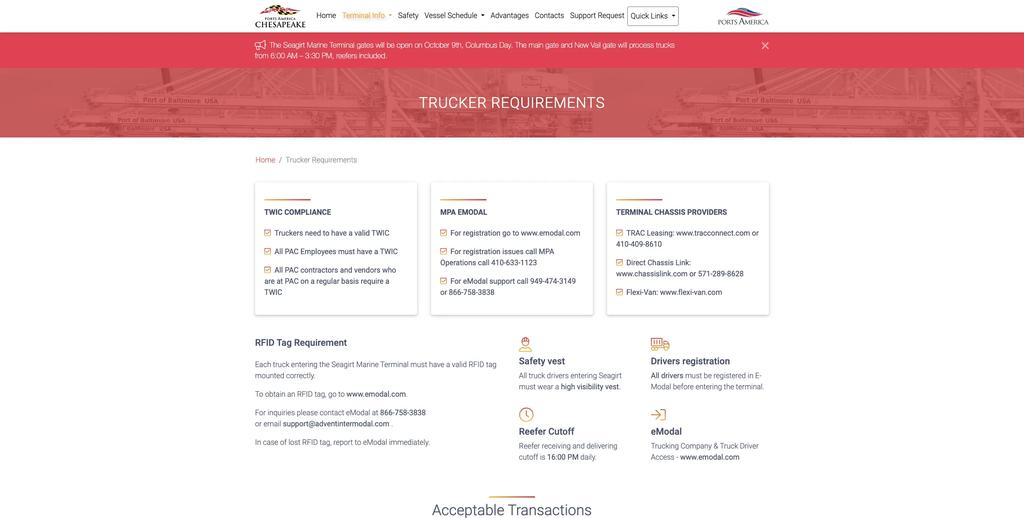 Task type: vqa. For each thing, say whether or not it's contained in the screenshot.
"van.com"
yes



Task type: describe. For each thing, give the bounding box(es) containing it.
2 vertical spatial www.emodal.com
[[680, 453, 740, 462]]

van:
[[644, 288, 658, 297]]

quick links
[[631, 12, 670, 20]]

october
[[425, 41, 450, 49]]

tag
[[277, 337, 292, 348]]

obtain
[[265, 390, 285, 399]]

0 horizontal spatial have
[[331, 229, 347, 238]]

9th,
[[452, 41, 464, 49]]

1 vertical spatial trucker
[[286, 156, 310, 164]]

support request
[[570, 11, 625, 20]]

truck
[[720, 442, 738, 451]]

daily.
[[580, 453, 597, 462]]

–
[[300, 51, 303, 60]]

1 the from the left
[[270, 41, 281, 49]]

must inside all truck drivers entering seagirt must wear a
[[519, 383, 536, 391]]

entering inside the each truck entering the seagirt marine terminal must have a valid rfid tag mounted correctly.
[[291, 360, 318, 369]]

for registration go to www.emodal.com
[[450, 229, 580, 238]]

all for all pac contractors and vendors who are at pac on a regular basis require a twic
[[275, 266, 283, 275]]

1 vertical spatial tag,
[[320, 438, 332, 447]]

check square image for truckers need to have a valid twic
[[264, 229, 271, 237]]

reefer for reefer cutoff
[[519, 426, 546, 437]]

and inside the seagirt marine terminal gates will be open on october 9th, columbus day. the main gate and new vail gate will process trucks from 6:00 am – 3:30 pm, reefers included.
[[561, 41, 573, 49]]

employees
[[300, 247, 336, 256]]

409-
[[631, 240, 645, 249]]

columbus
[[466, 41, 498, 49]]

visibility
[[577, 383, 603, 391]]

trac
[[626, 229, 645, 238]]

1 vertical spatial www.emodal.com
[[347, 390, 406, 399]]

410-633-1123
[[491, 258, 537, 267]]

vessel schedule link
[[422, 6, 488, 25]]

support request link
[[567, 6, 627, 25]]

close image
[[762, 40, 769, 51]]

0 vertical spatial www.emodal.com link
[[521, 229, 580, 238]]

need
[[305, 229, 321, 238]]

pm,
[[322, 51, 334, 60]]

check square image for for registration go to
[[440, 229, 447, 237]]

leasing:
[[647, 229, 674, 238]]

0 horizontal spatial go
[[328, 390, 337, 399]]

safety for safety
[[398, 11, 419, 20]]

for emodal support call 949-474-3149 or 866-758-3838
[[440, 277, 576, 297]]

2 the from the left
[[515, 41, 527, 49]]

marine inside the seagirt marine terminal gates will be open on october 9th, columbus day. the main gate and new vail gate will process trucks from 6:00 am – 3:30 pm, reefers included.
[[307, 41, 328, 49]]

issues
[[502, 247, 524, 256]]

to right report
[[355, 438, 361, 447]]

terminal.
[[736, 383, 764, 391]]

758- inside "for inquiries please contact emodal at 866-758-3838 or email support@adventintermodal.com ."
[[395, 408, 409, 417]]

trucks
[[656, 41, 675, 49]]

must inside the each truck entering the seagirt marine terminal must have a valid rfid tag mounted correctly.
[[410, 360, 427, 369]]

terminal inside the seagirt marine terminal gates will be open on october 9th, columbus day. the main gate and new vail gate will process trucks from 6:00 am – 3:30 pm, reefers included.
[[330, 41, 355, 49]]

home for the top the home "link"
[[316, 11, 336, 20]]

3:30
[[305, 51, 320, 60]]

rfid tag requirement
[[255, 337, 347, 348]]

registered
[[714, 371, 746, 380]]

truck for all
[[529, 371, 545, 380]]

requirement
[[294, 337, 347, 348]]

a inside the each truck entering the seagirt marine terminal must have a valid rfid tag mounted correctly.
[[446, 360, 450, 369]]

in
[[255, 438, 261, 447]]

2 drivers from the left
[[661, 371, 684, 380]]

www.flexi-
[[660, 288, 694, 297]]

for inquiries please contact emodal at 866-758-3838 or email support@adventintermodal.com .
[[255, 408, 426, 428]]

van.com
[[694, 288, 722, 297]]

at inside "for inquiries please contact emodal at 866-758-3838 or email support@adventintermodal.com ."
[[372, 408, 378, 417]]

1 vertical spatial requirements
[[312, 156, 357, 164]]

1 gate from the left
[[546, 41, 559, 49]]

758- inside for emodal support call 949-474-3149 or 866-758-3838
[[463, 288, 478, 297]]

pac for employees
[[285, 247, 299, 256]]

0 vertical spatial trucker
[[419, 94, 487, 112]]

truckers
[[275, 229, 303, 238]]

truckers need to have a valid twic
[[275, 229, 389, 238]]

the seagirt marine terminal gates will be open on october 9th, columbus day. the main gate and new vail gate will process trucks from 6:00 am – 3:30 pm, reefers included. alert
[[0, 33, 1024, 68]]

8610
[[645, 240, 662, 249]]

all pac employees must have a twic
[[275, 247, 398, 256]]

2 horizontal spatial .
[[619, 383, 621, 391]]

0 horizontal spatial mpa
[[440, 208, 456, 217]]

quick links link
[[627, 6, 679, 26]]

and inside all pac contractors and vendors who are at pac on a regular basis require a twic
[[340, 266, 352, 275]]

on inside the seagirt marine terminal gates will be open on october 9th, columbus day. the main gate and new vail gate will process trucks from 6:00 am – 3:30 pm, reefers included.
[[415, 41, 423, 49]]

report
[[333, 438, 353, 447]]

0 vertical spatial valid
[[355, 229, 370, 238]]

registration for for registration go to www.emodal.com
[[463, 229, 501, 238]]

contact
[[320, 408, 344, 417]]

1 horizontal spatial have
[[357, 247, 372, 256]]

an
[[287, 390, 295, 399]]

require
[[361, 277, 384, 286]]

basis
[[341, 277, 359, 286]]

bullhorn image
[[255, 40, 270, 50]]

chassis for providers
[[655, 208, 685, 217]]

mpa emodal
[[440, 208, 487, 217]]

seagirt inside the seagirt marine terminal gates will be open on october 9th, columbus day. the main gate and new vail gate will process trucks from 6:00 am – 3:30 pm, reefers included.
[[284, 41, 305, 49]]

pac for contractors
[[285, 266, 299, 275]]

16:00
[[547, 453, 566, 462]]

open
[[397, 41, 413, 49]]

for registration issues call mpa operations call
[[440, 247, 554, 267]]

or inside trac leasing: www.tracconnect.com or 410-409-8610
[[752, 229, 759, 238]]

advantages
[[491, 11, 529, 20]]

reefer cutoff
[[519, 426, 574, 437]]

8628
[[727, 270, 744, 278]]

a inside all truck drivers entering seagirt must wear a
[[555, 383, 559, 391]]

www.tracconnect.com
[[676, 229, 750, 238]]

terminal info
[[342, 11, 387, 20]]

twic compliance
[[264, 208, 331, 217]]

0 vertical spatial www.emodal.com
[[521, 229, 580, 238]]

please
[[297, 408, 318, 417]]

vessel
[[425, 11, 446, 20]]

reefer for reefer receiving and delivering cutoff is
[[519, 442, 540, 451]]

the inside must be registered in e- modal before entering the terminal.
[[724, 383, 734, 391]]

drivers inside all truck drivers entering seagirt must wear a
[[547, 371, 569, 380]]

to obtain an rfid tag, go to www.emodal.com .
[[255, 390, 408, 399]]

direct
[[626, 258, 646, 267]]

chassis for link:
[[648, 258, 674, 267]]

or inside direct chassis link: www.chassislink.com or 571-289-8628
[[690, 270, 696, 278]]

all drivers
[[651, 371, 684, 380]]

1 horizontal spatial vest
[[605, 383, 619, 391]]

0 horizontal spatial home link
[[256, 155, 275, 166]]

0 vertical spatial go
[[502, 229, 511, 238]]

www.tracconnect.com link
[[676, 229, 750, 238]]

&
[[714, 442, 718, 451]]

access
[[651, 453, 675, 462]]

high
[[561, 383, 575, 391]]

cutoff
[[519, 453, 538, 462]]

www.flexi-van.com link
[[660, 288, 722, 297]]

main
[[529, 41, 544, 49]]

contractors
[[300, 266, 338, 275]]

0 vertical spatial home link
[[313, 6, 339, 25]]

1 horizontal spatial requirements
[[491, 94, 605, 112]]

a down contractors
[[311, 277, 315, 286]]

6:00
[[271, 51, 285, 60]]

process
[[629, 41, 654, 49]]

truck for each
[[273, 360, 289, 369]]

all truck drivers entering seagirt must wear a
[[519, 371, 622, 391]]

tag
[[486, 360, 497, 369]]



Task type: locate. For each thing, give the bounding box(es) containing it.
1 horizontal spatial trucker requirements
[[419, 94, 605, 112]]

1 vertical spatial 3838
[[409, 408, 426, 417]]

immediately.
[[389, 438, 430, 447]]

the down requirement in the bottom of the page
[[319, 360, 330, 369]]

advantages link
[[488, 6, 532, 25]]

1 horizontal spatial www.emodal.com link
[[521, 229, 580, 238]]

seagirt inside all truck drivers entering seagirt must wear a
[[599, 371, 622, 380]]

2 horizontal spatial www.emodal.com link
[[680, 453, 740, 462]]

tag, left report
[[320, 438, 332, 447]]

for inside "for inquiries please contact emodal at 866-758-3838 or email support@adventintermodal.com ."
[[255, 408, 266, 417]]

entering up correctly.
[[291, 360, 318, 369]]

vest right visibility
[[605, 383, 619, 391]]

check square image for for emodal support call
[[440, 277, 447, 285]]

all for all drivers
[[651, 371, 659, 380]]

1 horizontal spatial 3838
[[478, 288, 495, 297]]

lost
[[289, 438, 300, 447]]

0 vertical spatial reefer
[[519, 426, 546, 437]]

at up support@adventintermodal.com link
[[372, 408, 378, 417]]

1 vertical spatial have
[[357, 247, 372, 256]]

the
[[270, 41, 281, 49], [515, 41, 527, 49]]

call right 'operations'
[[478, 258, 490, 267]]

a left tag
[[446, 360, 450, 369]]

seagirt down requirement in the bottom of the page
[[331, 360, 354, 369]]

contacts link
[[532, 6, 567, 25]]

for down mpa emodal
[[450, 229, 461, 238]]

for down 'operations'
[[450, 277, 461, 286]]

1 vertical spatial go
[[328, 390, 337, 399]]

www.emodal.com link down the each truck entering the seagirt marine terminal must have a valid rfid tag mounted correctly.
[[347, 390, 406, 399]]

safety for safety vest
[[519, 356, 545, 367]]

2 vertical spatial www.emodal.com link
[[680, 453, 740, 462]]

2 vertical spatial call
[[517, 277, 528, 286]]

operations
[[440, 258, 476, 267]]

be inside must be registered in e- modal before entering the terminal.
[[704, 371, 712, 380]]

inquiries
[[268, 408, 295, 417]]

mpa
[[440, 208, 456, 217], [539, 247, 554, 256]]

have inside the each truck entering the seagirt marine terminal must have a valid rfid tag mounted correctly.
[[429, 360, 444, 369]]

all inside all truck drivers entering seagirt must wear a
[[519, 371, 527, 380]]

pac left contractors
[[285, 266, 299, 275]]

call
[[525, 247, 537, 256], [478, 258, 490, 267], [517, 277, 528, 286]]

1 horizontal spatial be
[[704, 371, 712, 380]]

drivers up before
[[661, 371, 684, 380]]

0 horizontal spatial vest
[[548, 356, 565, 367]]

emodal inside for emodal support call 949-474-3149 or 866-758-3838
[[463, 277, 488, 286]]

gates
[[357, 41, 374, 49]]

to up the contact
[[338, 390, 345, 399]]

1 pac from the top
[[285, 247, 299, 256]]

1 vertical spatial safety
[[519, 356, 545, 367]]

www.emodal.com link up 1123
[[521, 229, 580, 238]]

1 vertical spatial mpa
[[539, 247, 554, 256]]

registration for drivers registration
[[682, 356, 730, 367]]

each truck entering the seagirt marine terminal must have a valid rfid tag mounted correctly.
[[255, 360, 497, 380]]

1 horizontal spatial at
[[372, 408, 378, 417]]

0 vertical spatial have
[[331, 229, 347, 238]]

check square image
[[616, 259, 623, 266], [264, 266, 271, 274], [440, 277, 447, 285], [616, 289, 623, 296]]

758- up the immediately.
[[395, 408, 409, 417]]

to
[[255, 390, 263, 399]]

on down contractors
[[301, 277, 309, 286]]

gate
[[546, 41, 559, 49], [603, 41, 616, 49]]

0 horizontal spatial www.emodal.com
[[347, 390, 406, 399]]

1 vertical spatial 410-
[[491, 258, 506, 267]]

0 horizontal spatial seagirt
[[284, 41, 305, 49]]

2 reefer from the top
[[519, 442, 540, 451]]

for
[[450, 229, 461, 238], [450, 247, 461, 256], [450, 277, 461, 286], [255, 408, 266, 417]]

pm
[[568, 453, 579, 462]]

compliance
[[284, 208, 331, 217]]

home for the home "link" to the left
[[256, 156, 275, 164]]

the inside the each truck entering the seagirt marine terminal must have a valid rfid tag mounted correctly.
[[319, 360, 330, 369]]

0 horizontal spatial 758-
[[395, 408, 409, 417]]

support@adventintermodal.com
[[283, 420, 389, 428]]

0 vertical spatial chassis
[[655, 208, 685, 217]]

. up the immediately.
[[391, 420, 393, 428]]

3 pac from the top
[[285, 277, 299, 286]]

866-758-3838 link up the immediately.
[[380, 408, 426, 417]]

. right visibility
[[619, 383, 621, 391]]

go up the contact
[[328, 390, 337, 399]]

registration down mpa emodal
[[463, 229, 501, 238]]

1 vertical spatial valid
[[452, 360, 467, 369]]

0 vertical spatial mpa
[[440, 208, 456, 217]]

at right are
[[277, 277, 283, 286]]

1 vertical spatial 758-
[[395, 408, 409, 417]]

1123
[[520, 258, 537, 267]]

or left 571-
[[690, 270, 696, 278]]

vest up all truck drivers entering seagirt must wear a
[[548, 356, 565, 367]]

for for for registration go to www.emodal.com
[[450, 229, 461, 238]]

866- up the immediately.
[[380, 408, 395, 417]]

rfid inside the each truck entering the seagirt marine terminal must have a valid rfid tag mounted correctly.
[[469, 360, 484, 369]]

all down truckers
[[275, 247, 283, 256]]

check square image for all pac contractors and vendors who are at pac on a regular basis require a twic
[[264, 266, 271, 274]]

all up are
[[275, 266, 283, 275]]

866- inside "for inquiries please contact emodal at 866-758-3838 or email support@adventintermodal.com ."
[[380, 408, 395, 417]]

571-
[[698, 270, 713, 278]]

seagirt for all
[[599, 371, 622, 380]]

valid inside the each truck entering the seagirt marine terminal must have a valid rfid tag mounted correctly.
[[452, 360, 467, 369]]

1 vertical spatial at
[[372, 408, 378, 417]]

1 horizontal spatial home link
[[313, 6, 339, 25]]

who
[[382, 266, 396, 275]]

410- inside trac leasing: www.tracconnect.com or 410-409-8610
[[616, 240, 631, 249]]

registration inside for registration issues call mpa operations call
[[463, 247, 501, 256]]

a up all pac employees must have a twic
[[349, 229, 353, 238]]

3838 up the immediately.
[[409, 408, 426, 417]]

trucker
[[419, 94, 487, 112], [286, 156, 310, 164]]

entering inside must be registered in e- modal before entering the terminal.
[[696, 383, 722, 391]]

2 vertical spatial entering
[[696, 383, 722, 391]]

0 vertical spatial requirements
[[491, 94, 605, 112]]

receiving
[[542, 442, 571, 451]]

www.emodal.com link for each truck entering the seagirt marine terminal must have a valid rfid tag mounted correctly.
[[347, 390, 406, 399]]

633-
[[506, 258, 520, 267]]

drivers up high
[[547, 371, 569, 380]]

links
[[651, 12, 668, 20]]

2 horizontal spatial entering
[[696, 383, 722, 391]]

terminal chassis providers
[[616, 208, 727, 217]]

trucking
[[651, 442, 679, 451]]

571-289-8628 link
[[698, 270, 744, 278]]

0 horizontal spatial trucker
[[286, 156, 310, 164]]

mounted
[[255, 371, 284, 380]]

the up 6:00
[[270, 41, 281, 49]]

check square image for flexi-van:
[[616, 289, 623, 296]]

will left process
[[618, 41, 627, 49]]

410-633-1123 link
[[491, 258, 537, 267]]

a up vendors
[[374, 247, 378, 256]]

for up 'operations'
[[450, 247, 461, 256]]

www.emodal.com link down &
[[680, 453, 740, 462]]

1 reefer from the top
[[519, 426, 546, 437]]

check square image left flexi-
[[616, 289, 623, 296]]

driver
[[740, 442, 759, 451]]

chassis up www.chassislink.com
[[648, 258, 674, 267]]

0 horizontal spatial trucker requirements
[[286, 156, 357, 164]]

1 horizontal spatial will
[[618, 41, 627, 49]]

0 horizontal spatial 866-
[[380, 408, 395, 417]]

day.
[[500, 41, 513, 49]]

registration for for registration issues call mpa operations call
[[463, 247, 501, 256]]

check square image down 'operations'
[[440, 277, 447, 285]]

seagirt for each
[[331, 360, 354, 369]]

or inside for emodal support call 949-474-3149 or 866-758-3838
[[440, 288, 447, 297]]

0 horizontal spatial on
[[301, 277, 309, 286]]

1 horizontal spatial entering
[[571, 371, 597, 380]]

gate right 'main'
[[546, 41, 559, 49]]

1 horizontal spatial trucker
[[419, 94, 487, 112]]

1 horizontal spatial www.emodal.com
[[521, 229, 580, 238]]

0 horizontal spatial 410-
[[491, 258, 506, 267]]

0 vertical spatial truck
[[273, 360, 289, 369]]

www.emodal.com down &
[[680, 453, 740, 462]]

1 horizontal spatial truck
[[529, 371, 545, 380]]

to up "issues"
[[513, 229, 519, 238]]

2 horizontal spatial have
[[429, 360, 444, 369]]

check square image
[[264, 229, 271, 237], [440, 229, 447, 237], [616, 229, 623, 237], [264, 248, 271, 255], [440, 248, 447, 255]]

a left high
[[555, 383, 559, 391]]

www.emodal.com down the each truck entering the seagirt marine terminal must have a valid rfid tag mounted correctly.
[[347, 390, 406, 399]]

home inside "link"
[[316, 11, 336, 20]]

for for for registration issues call mpa operations call
[[450, 247, 461, 256]]

www.emodal.com up 1123
[[521, 229, 580, 238]]

for for for inquiries please contact emodal at 866-758-3838 or email support@adventintermodal.com .
[[255, 408, 266, 417]]

request
[[598, 11, 625, 20]]

and up basis
[[340, 266, 352, 275]]

2 vertical spatial and
[[573, 442, 585, 451]]

1 horizontal spatial 758-
[[463, 288, 478, 297]]

1 vertical spatial trucker requirements
[[286, 156, 357, 164]]

terminal inside the each truck entering the seagirt marine terminal must have a valid rfid tag mounted correctly.
[[380, 360, 409, 369]]

each
[[255, 360, 271, 369]]

truck up mounted
[[273, 360, 289, 369]]

0 horizontal spatial valid
[[355, 229, 370, 238]]

0 horizontal spatial 866-758-3838 link
[[380, 408, 426, 417]]

0 horizontal spatial .
[[391, 420, 393, 428]]

check square image down mpa emodal
[[440, 229, 447, 237]]

before
[[673, 383, 694, 391]]

info
[[372, 11, 385, 20]]

the down registered in the right bottom of the page
[[724, 383, 734, 391]]

or left email
[[255, 420, 262, 428]]

410- down "issues"
[[491, 258, 506, 267]]

chassis
[[655, 208, 685, 217], [648, 258, 674, 267]]

1 horizontal spatial gate
[[603, 41, 616, 49]]

check square image for all pac employees must have a twic
[[264, 248, 271, 255]]

1 vertical spatial registration
[[463, 247, 501, 256]]

drivers
[[547, 371, 569, 380], [661, 371, 684, 380]]

valid left tag
[[452, 360, 467, 369]]

call up 1123
[[525, 247, 537, 256]]

the seagirt marine terminal gates will be open on october 9th, columbus day. the main gate and new vail gate will process trucks from 6:00 am – 3:30 pm, reefers included. link
[[255, 41, 675, 60]]

all up modal
[[651, 371, 659, 380]]

1 will from the left
[[376, 41, 385, 49]]

0 horizontal spatial entering
[[291, 360, 318, 369]]

0 vertical spatial tag,
[[315, 390, 326, 399]]

289-
[[713, 270, 727, 278]]

have
[[331, 229, 347, 238], [357, 247, 372, 256], [429, 360, 444, 369]]

1 vertical spatial be
[[704, 371, 712, 380]]

check square image for trac leasing:
[[616, 229, 623, 237]]

seagirt up the "am"
[[284, 41, 305, 49]]

to
[[323, 229, 329, 238], [513, 229, 519, 238], [338, 390, 345, 399], [355, 438, 361, 447]]

registration up 'operations'
[[463, 247, 501, 256]]

0 vertical spatial the
[[319, 360, 330, 369]]

1 drivers from the left
[[547, 371, 569, 380]]

or inside "for inquiries please contact emodal at 866-758-3838 or email support@adventintermodal.com ."
[[255, 420, 262, 428]]

be left open
[[387, 41, 395, 49]]

check square image left truckers
[[264, 229, 271, 237]]

and left the 'new' on the top of page
[[561, 41, 573, 49]]

be
[[387, 41, 395, 49], [704, 371, 712, 380]]

2 pac from the top
[[285, 266, 299, 275]]

new
[[575, 41, 589, 49]]

pac right are
[[285, 277, 299, 286]]

1 horizontal spatial the
[[515, 41, 527, 49]]

3838 down support at the bottom
[[478, 288, 495, 297]]

check square image up are
[[264, 248, 271, 255]]

be left registered in the right bottom of the page
[[704, 371, 712, 380]]

entering down registered in the right bottom of the page
[[696, 383, 722, 391]]

check square image for for registration issues call mpa operations call
[[440, 248, 447, 255]]

drivers registration
[[651, 356, 730, 367]]

chassis inside direct chassis link: www.chassislink.com or 571-289-8628
[[648, 258, 674, 267]]

all inside all pac contractors and vendors who are at pac on a regular basis require a twic
[[275, 266, 283, 275]]

valid up all pac employees must have a twic
[[355, 229, 370, 238]]

drivers
[[651, 356, 680, 367]]

1 horizontal spatial marine
[[356, 360, 379, 369]]

0 horizontal spatial will
[[376, 41, 385, 49]]

2 vertical spatial pac
[[285, 277, 299, 286]]

0 horizontal spatial truck
[[273, 360, 289, 369]]

1 vertical spatial pac
[[285, 266, 299, 275]]

go up "issues"
[[502, 229, 511, 238]]

0 horizontal spatial be
[[387, 41, 395, 49]]

758- down 'operations'
[[463, 288, 478, 297]]

866- down 'operations'
[[449, 288, 463, 297]]

866-758-3838 link down 'operations'
[[449, 288, 495, 297]]

or right www.tracconnect.com
[[752, 229, 759, 238]]

1 horizontal spatial on
[[415, 41, 423, 49]]

on inside all pac contractors and vendors who are at pac on a regular basis require a twic
[[301, 277, 309, 286]]

all pac contractors and vendors who are at pac on a regular basis require a twic
[[264, 266, 396, 297]]

must inside must be registered in e- modal before entering the terminal.
[[685, 371, 702, 380]]

at
[[277, 277, 283, 286], [372, 408, 378, 417]]

0 vertical spatial trucker requirements
[[419, 94, 605, 112]]

seagirt inside the each truck entering the seagirt marine terminal must have a valid rfid tag mounted correctly.
[[331, 360, 354, 369]]

www.emodal.com link for emodal
[[680, 453, 740, 462]]

is
[[540, 453, 545, 462]]

trac leasing: www.tracconnect.com or 410-409-8610
[[616, 229, 759, 249]]

1 horizontal spatial .
[[406, 390, 408, 399]]

check square image for direct chassis link:
[[616, 259, 623, 266]]

on right open
[[415, 41, 423, 49]]

in
[[748, 371, 753, 380]]

mpa inside for registration issues call mpa operations call
[[539, 247, 554, 256]]

1 horizontal spatial 410-
[[616, 240, 631, 249]]

1 horizontal spatial the
[[724, 383, 734, 391]]

emodal inside "for inquiries please contact emodal at 866-758-3838 or email support@adventintermodal.com ."
[[346, 408, 370, 417]]

0 horizontal spatial requirements
[[312, 156, 357, 164]]

support
[[490, 277, 515, 286]]

call for issues
[[525, 247, 537, 256]]

seagirt up high visibility vest .
[[599, 371, 622, 380]]

truck inside all truck drivers entering seagirt must wear a
[[529, 371, 545, 380]]

2 will from the left
[[618, 41, 627, 49]]

check square image left 'trac'
[[616, 229, 623, 237]]

at inside all pac contractors and vendors who are at pac on a regular basis require a twic
[[277, 277, 283, 286]]

1 vertical spatial seagirt
[[331, 360, 354, 369]]

terminal info link
[[339, 6, 395, 25]]

3149
[[559, 277, 576, 286]]

0 vertical spatial 410-
[[616, 240, 631, 249]]

entering up visibility
[[571, 371, 597, 380]]

0 vertical spatial pac
[[285, 247, 299, 256]]

truck up wear
[[529, 371, 545, 380]]

check square image up 'operations'
[[440, 248, 447, 255]]

valid
[[355, 229, 370, 238], [452, 360, 467, 369]]

410- down 'trac'
[[616, 240, 631, 249]]

1 horizontal spatial 866-758-3838 link
[[449, 288, 495, 297]]

1 vertical spatial 866-758-3838 link
[[380, 408, 426, 417]]

and inside reefer receiving and delivering cutoff is
[[573, 442, 585, 451]]

gate right vail
[[603, 41, 616, 49]]

2 horizontal spatial www.emodal.com
[[680, 453, 740, 462]]

to right need
[[323, 229, 329, 238]]

quick
[[631, 12, 649, 20]]

twic inside all pac contractors and vendors who are at pac on a regular basis require a twic
[[264, 288, 282, 297]]

0 horizontal spatial 3838
[[409, 408, 426, 417]]

delivering
[[587, 442, 618, 451]]

pac down truckers
[[285, 247, 299, 256]]

866- inside for emodal support call 949-474-3149 or 866-758-3838
[[449, 288, 463, 297]]

2 horizontal spatial seagirt
[[599, 371, 622, 380]]

. down the each truck entering the seagirt marine terminal must have a valid rfid tag mounted correctly.
[[406, 390, 408, 399]]

all down safety vest
[[519, 371, 527, 380]]

for up email
[[255, 408, 266, 417]]

safety up wear
[[519, 356, 545, 367]]

0 horizontal spatial www.emodal.com link
[[347, 390, 406, 399]]

from
[[255, 51, 269, 60]]

for for for emodal support call 949-474-3149 or 866-758-3838
[[450, 277, 461, 286]]

will up included.
[[376, 41, 385, 49]]

regular
[[317, 277, 339, 286]]

0 vertical spatial 866-
[[449, 288, 463, 297]]

schedule
[[448, 11, 477, 20]]

all for all pac employees must have a twic
[[275, 247, 283, 256]]

the right day.
[[515, 41, 527, 49]]

registration up must be registered in e- modal before entering the terminal.
[[682, 356, 730, 367]]

0 horizontal spatial gate
[[546, 41, 559, 49]]

go
[[502, 229, 511, 238], [328, 390, 337, 399]]

the
[[319, 360, 330, 369], [724, 383, 734, 391]]

1 vertical spatial call
[[478, 258, 490, 267]]

safety left vessel
[[398, 11, 419, 20]]

949-
[[530, 277, 545, 286]]

. inside "for inquiries please contact emodal at 866-758-3838 or email support@adventintermodal.com ."
[[391, 420, 393, 428]]

0 vertical spatial on
[[415, 41, 423, 49]]

1 horizontal spatial seagirt
[[331, 360, 354, 369]]

tag, up the contact
[[315, 390, 326, 399]]

758-
[[463, 288, 478, 297], [395, 408, 409, 417]]

410-
[[616, 240, 631, 249], [491, 258, 506, 267]]

be inside the seagirt marine terminal gates will be open on october 9th, columbus day. the main gate and new vail gate will process trucks from 6:00 am – 3:30 pm, reefers included.
[[387, 41, 395, 49]]

2 gate from the left
[[603, 41, 616, 49]]

3838 inside "for inquiries please contact emodal at 866-758-3838 or email support@adventintermodal.com ."
[[409, 408, 426, 417]]

3838 inside for emodal support call 949-474-3149 or 866-758-3838
[[478, 288, 495, 297]]

check square image left direct
[[616, 259, 623, 266]]

and up pm
[[573, 442, 585, 451]]

registration
[[463, 229, 501, 238], [463, 247, 501, 256], [682, 356, 730, 367]]

call inside for emodal support call 949-474-3149 or 866-758-3838
[[517, 277, 528, 286]]

safety inside 'link'
[[398, 11, 419, 20]]

marine inside the each truck entering the seagirt marine terminal must have a valid rfid tag mounted correctly.
[[356, 360, 379, 369]]

rfid
[[255, 337, 275, 348], [469, 360, 484, 369], [297, 390, 313, 399], [302, 438, 318, 447]]

entering inside all truck drivers entering seagirt must wear a
[[571, 371, 597, 380]]

truck inside the each truck entering the seagirt marine terminal must have a valid rfid tag mounted correctly.
[[273, 360, 289, 369]]

1 horizontal spatial home
[[316, 11, 336, 20]]

reefer
[[519, 426, 546, 437], [519, 442, 540, 451]]

for inside for emodal support call 949-474-3149 or 866-758-3838
[[450, 277, 461, 286]]

a down who
[[385, 277, 389, 286]]

support@adventintermodal.com link
[[283, 420, 391, 428]]

2 vertical spatial registration
[[682, 356, 730, 367]]

safety vest
[[519, 356, 565, 367]]

16:00 pm daily.
[[547, 453, 597, 462]]

1 vertical spatial on
[[301, 277, 309, 286]]

reefer inside reefer receiving and delivering cutoff is
[[519, 442, 540, 451]]

call for support
[[517, 277, 528, 286]]

for inside for registration issues call mpa operations call
[[450, 247, 461, 256]]

check square image up are
[[264, 266, 271, 274]]

chassis up leasing:
[[655, 208, 685, 217]]

call left 949-
[[517, 277, 528, 286]]

0 vertical spatial entering
[[291, 360, 318, 369]]

2 vertical spatial seagirt
[[599, 371, 622, 380]]

1 vertical spatial home
[[256, 156, 275, 164]]

providers
[[687, 208, 727, 217]]

1 vertical spatial home link
[[256, 155, 275, 166]]

all for all truck drivers entering seagirt must wear a
[[519, 371, 527, 380]]

entering
[[291, 360, 318, 369], [571, 371, 597, 380], [696, 383, 722, 391]]

or down 'operations'
[[440, 288, 447, 297]]

reefers
[[336, 51, 357, 60]]

vail
[[591, 41, 601, 49]]

cutoff
[[548, 426, 574, 437]]



